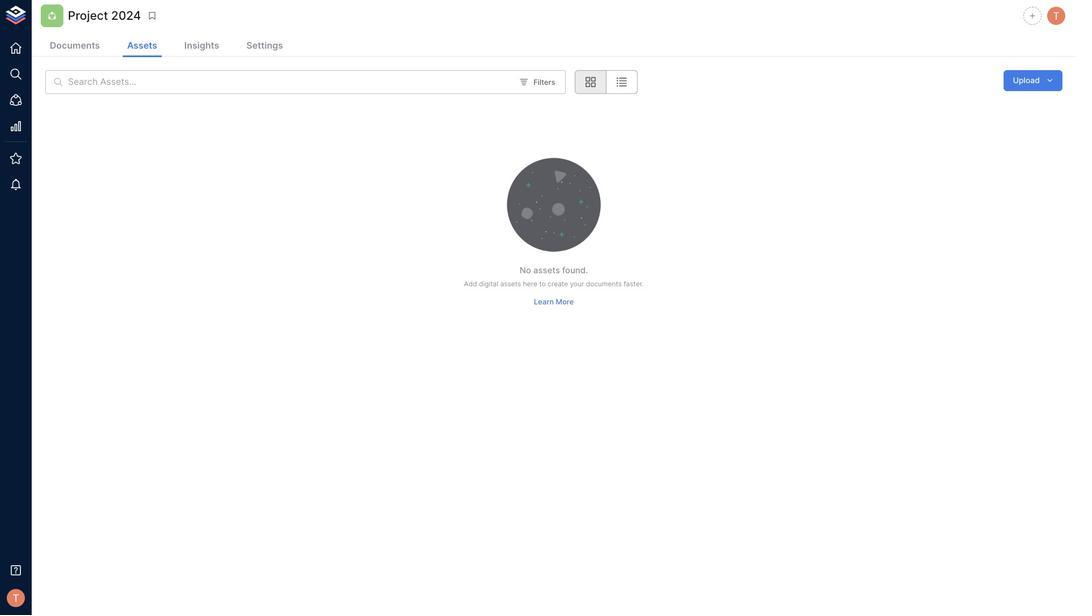 Task type: locate. For each thing, give the bounding box(es) containing it.
0 vertical spatial assets
[[534, 265, 560, 276]]

1 vertical spatial t button
[[3, 586, 28, 611]]

1 horizontal spatial assets
[[534, 265, 560, 276]]

2024
[[111, 9, 141, 23]]

t
[[1053, 10, 1060, 22], [13, 592, 19, 604]]

bookmark image
[[147, 11, 158, 21]]

1 vertical spatial assets
[[500, 279, 521, 288]]

filters button
[[517, 73, 558, 91]]

group
[[575, 70, 638, 94]]

t button
[[1046, 5, 1067, 27], [3, 586, 28, 611]]

filters
[[534, 77, 555, 86]]

1 vertical spatial t
[[13, 592, 19, 604]]

assets left "here"
[[500, 279, 521, 288]]

insights
[[184, 40, 219, 51]]

insights link
[[180, 35, 224, 57]]

no
[[520, 265, 531, 276]]

assets up to
[[534, 265, 560, 276]]

0 horizontal spatial t
[[13, 592, 19, 604]]

project
[[68, 9, 108, 23]]

learn more button
[[531, 293, 577, 311]]

documents
[[586, 279, 622, 288]]

learn more
[[534, 297, 574, 306]]

assets
[[534, 265, 560, 276], [500, 279, 521, 288]]

no assets found. add digital assets here to create your documents faster.
[[464, 265, 644, 288]]

upload
[[1013, 75, 1040, 85]]

0 horizontal spatial t button
[[3, 586, 28, 611]]

assets
[[127, 40, 157, 51]]

0 horizontal spatial assets
[[500, 279, 521, 288]]

add
[[464, 279, 477, 288]]

create
[[548, 279, 568, 288]]

1 horizontal spatial t button
[[1046, 5, 1067, 27]]

1 horizontal spatial t
[[1053, 10, 1060, 22]]



Task type: vqa. For each thing, say whether or not it's contained in the screenshot.
Documents link
yes



Task type: describe. For each thing, give the bounding box(es) containing it.
upload button
[[1004, 70, 1063, 91]]

documents
[[50, 40, 100, 51]]

0 vertical spatial t button
[[1046, 5, 1067, 27]]

project 2024
[[68, 9, 141, 23]]

your
[[570, 279, 584, 288]]

here
[[523, 279, 538, 288]]

Search Assets... text field
[[68, 70, 513, 94]]

learn
[[534, 297, 554, 306]]

settings link
[[242, 35, 288, 57]]

digital
[[479, 279, 499, 288]]

faster.
[[624, 279, 644, 288]]

assets link
[[123, 35, 162, 57]]

found.
[[562, 265, 588, 276]]

0 vertical spatial t
[[1053, 10, 1060, 22]]

documents link
[[45, 35, 104, 57]]

settings
[[246, 40, 283, 51]]

more
[[556, 297, 574, 306]]

to
[[539, 279, 546, 288]]



